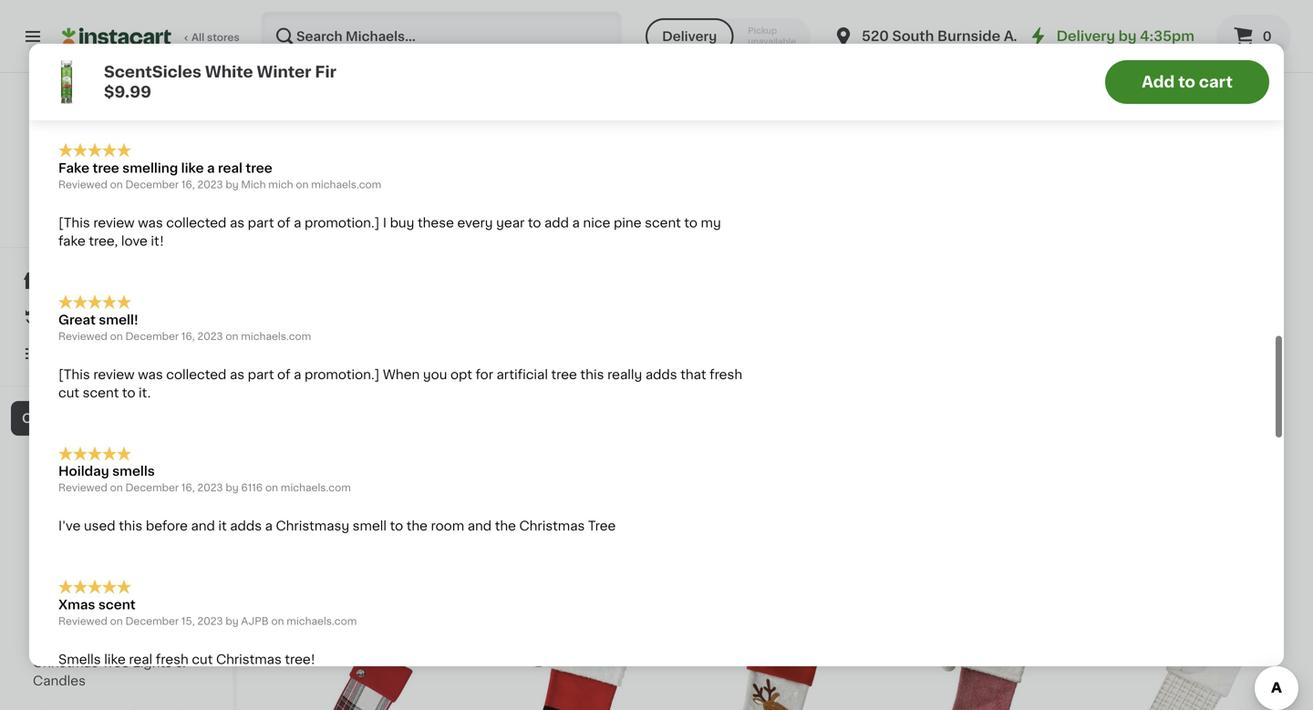 Task type: describe. For each thing, give the bounding box(es) containing it.
all
[[192, 32, 205, 42]]

christmas ornaments & tree toppers
[[33, 516, 187, 547]]

mich
[[268, 180, 293, 190]]

1 vertical spatial adds
[[230, 520, 262, 533]]

christmas ribbon & bows link
[[11, 558, 222, 593]]

1 the from the left
[[407, 520, 428, 533]]

collected for a
[[166, 217, 227, 229]]

you
[[423, 368, 447, 381]]

christmas ornaments & tree toppers link
[[11, 505, 222, 558]]

smells like real fresh cut christmas tree!
[[58, 654, 315, 667]]

a for i
[[294, 217, 301, 229]]

a for smell
[[265, 520, 273, 533]]

buy it again link
[[11, 299, 222, 336]]

i've
[[58, 520, 81, 533]]

2 add button from the left
[[590, 217, 661, 250]]

1 horizontal spatial add
[[625, 227, 652, 240]]

real inside fake tree smelling like a real tree reviewed on december 16, 2023 by mich mich on michaels.com
[[218, 162, 243, 175]]

love
[[383, 83, 414, 96]]

[this for [this review was collected as part of a promotion.] when you opt for artificial tree this really adds that fresh cut scent to it.
[[58, 368, 90, 381]]

scentsicles white winter fir $9.99
[[104, 64, 337, 100]]

4:35pm
[[1141, 30, 1195, 43]]

to inside button
[[1179, 74, 1196, 90]]

again
[[92, 311, 128, 324]]

review for [this review was collected as part of a promotion.] i buy these every year to add a nice pine scent to my fake tree,  love it!
[[93, 217, 135, 229]]

0 vertical spatial i
[[495, 83, 498, 96]]

520
[[862, 30, 889, 43]]

christmas decorations
[[33, 482, 180, 494]]

scent inside [this review was collected as part of a promotion.] i buy these every year to add a nice pine scent to my fake tree,  love it!
[[645, 217, 681, 229]]

100% satisfaction guarantee button
[[28, 215, 204, 234]]

1 add button from the left
[[387, 217, 457, 250]]

to right smell
[[390, 520, 403, 533]]

0 horizontal spatial it
[[80, 311, 89, 324]]

520 south burnside avenue button
[[833, 11, 1057, 62]]

100%
[[47, 221, 74, 231]]

16, for hoilday smells
[[181, 483, 195, 493]]

1 horizontal spatial tree
[[246, 162, 272, 175]]

delivery button
[[646, 18, 734, 55]]

0 horizontal spatial tree
[[93, 162, 119, 175]]

hoilday
[[58, 465, 109, 478]]

part for tree
[[248, 217, 274, 229]]

lights
[[133, 657, 172, 670]]

used
[[84, 520, 116, 533]]

tree inside christmas stockings & tree skirts & collars
[[182, 604, 210, 617]]

review for [this review was collected as part of a promotion.] when you opt for artificial tree this really adds that fresh cut scent to it.
[[93, 368, 135, 381]]

tree,
[[89, 235, 118, 248]]

christmas decorations link
[[11, 471, 222, 505]]

collected for december
[[166, 368, 227, 381]]

christmas stockings & tree skirts & collars
[[33, 604, 210, 635]]

$9.99
[[104, 84, 151, 100]]

these
[[418, 217, 454, 229]]

christmas stockings & tree skirts & collars link
[[11, 593, 222, 646]]

1 horizontal spatial product group
[[477, 212, 666, 500]]

& for ribbon
[[151, 569, 161, 582]]

of for 2023
[[277, 368, 291, 381]]

ribbon
[[102, 569, 148, 582]]

avenue
[[1004, 30, 1057, 43]]

tree!
[[285, 654, 315, 667]]

december for smell!
[[125, 331, 179, 342]]

can
[[502, 83, 525, 96]]

christmas ribbon & bows
[[33, 569, 199, 582]]

mich
[[241, 180, 266, 190]]

2023 for xmas scent
[[197, 617, 223, 627]]

1 vertical spatial it
[[218, 520, 227, 533]]

[this review was collected as part of a promotion.] when you opt for artificial tree this really adds that fresh cut scent to it.
[[58, 368, 743, 399]]

them
[[604, 83, 637, 96]]

burnside
[[938, 30, 1001, 43]]

2 and from the left
[[468, 520, 492, 533]]

1 horizontal spatial cut
[[192, 654, 213, 667]]

reviewed for xmas
[[58, 617, 107, 627]]

2023 for great smell!
[[197, 331, 223, 342]]

decorations
[[102, 482, 180, 494]]

michaels logo image
[[76, 95, 156, 175]]

1 of from the top
[[277, 83, 291, 96]]

smells
[[58, 654, 101, 667]]

1 part from the top
[[248, 83, 274, 96]]

0 horizontal spatial product group
[[274, 212, 463, 481]]

a for love
[[294, 83, 301, 96]]

by inside delivery by 4:35pm link
[[1119, 30, 1137, 43]]

add to cart
[[1142, 74, 1233, 90]]

bows
[[164, 569, 199, 582]]

fake
[[58, 235, 86, 248]]

christmas inside christmas stockings & tree skirts & collars
[[33, 604, 98, 617]]

was for smell!
[[138, 368, 163, 381]]

tree inside '[this review was collected as part of a promotion.] when you opt for artificial tree this really adds that fresh cut scent to it.'
[[552, 368, 577, 381]]

to left my
[[685, 217, 698, 229]]

artificial
[[497, 368, 548, 381]]

smells
[[112, 465, 155, 478]]

year
[[496, 217, 525, 229]]

by inside fake tree smelling like a real tree reviewed on december 16, 2023 by mich mich on michaels.com
[[226, 180, 239, 190]]

michaels.com inside "great smell! reviewed on december 16, 2023 on michaels.com"
[[241, 331, 311, 342]]

satisfaction
[[77, 221, 138, 231]]

1 vertical spatial fresh
[[156, 654, 189, 667]]

add
[[545, 217, 569, 229]]

2 the from the left
[[495, 520, 516, 533]]

0 horizontal spatial add
[[421, 227, 448, 240]]

december for smells
[[125, 483, 179, 493]]

0 horizontal spatial christmas trees link
[[11, 436, 222, 471]]

reviewed inside fake tree smelling like a real tree reviewed on december 16, 2023 by mich mich on michaels.com
[[58, 180, 107, 190]]

scent inside '[this review was collected as part of a promotion.] when you opt for artificial tree this really adds that fresh cut scent to it.'
[[83, 387, 119, 399]]

tree inside christmas tree lights & candles
[[102, 657, 129, 670]]

1 horizontal spatial christmas trees
[[274, 162, 439, 181]]

michaels.com inside fake tree smelling like a real tree reviewed on december 16, 2023 by mich mich on michaels.com
[[311, 180, 382, 190]]

a inside fake tree smelling like a real tree reviewed on december 16, 2023 by mich mich on michaels.com
[[207, 162, 215, 175]]

when
[[383, 368, 420, 381]]

smell
[[353, 520, 387, 533]]

0 button
[[1217, 15, 1292, 58]]

delivery by 4:35pm link
[[1028, 26, 1195, 47]]

it!
[[151, 235, 164, 248]]

service type group
[[646, 18, 811, 55]]

christmas link
[[11, 401, 222, 436]]

xmas
[[58, 599, 95, 612]]

520 south burnside avenue
[[862, 30, 1057, 43]]

at
[[640, 83, 653, 96]]

smelling
[[122, 162, 178, 175]]

ajpb
[[241, 617, 269, 627]]

reviewed for great
[[58, 331, 107, 342]]

as for tree
[[230, 217, 245, 229]]

michaels
[[87, 182, 146, 194]]

before
[[146, 520, 188, 533]]

tree inside christmas ornaments & tree toppers
[[33, 535, 61, 547]]

15,
[[181, 617, 195, 627]]

as for 2023
[[230, 368, 245, 381]]

[this review was collected as part of a promotion.] i buy these every year to add a nice pine scent to my fake tree,  love it!
[[58, 217, 721, 248]]

1 vertical spatial like
[[104, 654, 126, 667]]

was for tree
[[138, 217, 163, 229]]

xmas scent reviewed on december 15, 2023 by ajpb on michaels.com
[[58, 599, 357, 627]]

christmas tree lights & candles
[[33, 657, 186, 688]]

skirts
[[33, 622, 69, 635]]

michaels link
[[76, 95, 156, 197]]

michaels.com inside xmas scent reviewed on december 15, 2023 by ajpb on michaels.com
[[287, 617, 357, 627]]

add inside button
[[1142, 74, 1175, 90]]

buy
[[51, 311, 77, 324]]



Task type: vqa. For each thing, say whether or not it's contained in the screenshot.


Task type: locate. For each thing, give the bounding box(es) containing it.
1 horizontal spatial add button
[[590, 217, 661, 250]]

3 of from the top
[[277, 368, 291, 381]]

1 vertical spatial review
[[93, 217, 135, 229]]

3 collected from the top
[[166, 368, 227, 381]]

scentsicles
[[104, 64, 202, 80]]

1 collected from the top
[[166, 83, 227, 96]]

1 as from the top
[[230, 83, 245, 96]]

part down mich
[[248, 217, 274, 229]]

this right the used
[[119, 520, 143, 533]]

fake
[[58, 162, 89, 175]]

scent
[[645, 217, 681, 229], [83, 387, 119, 399], [98, 599, 136, 612]]

by inside xmas scent reviewed on december 15, 2023 by ajpb on michaels.com
[[226, 617, 239, 627]]

0 vertical spatial this
[[581, 368, 604, 381]]

add down 4:35pm
[[1142, 74, 1175, 90]]

collected inside [this review was collected as part of a promotion.] i buy these every year to add a nice pine scent to my fake tree,  love it!
[[166, 217, 227, 229]]

2 vertical spatial 16,
[[181, 483, 195, 493]]

adds down 6116
[[230, 520, 262, 533]]

promotion.] for love
[[305, 83, 380, 96]]

0 horizontal spatial and
[[191, 520, 215, 533]]

december down smelling
[[125, 180, 179, 190]]

promotion.] down fir
[[305, 83, 380, 96]]

michaels.com
[[311, 180, 382, 190], [241, 331, 311, 342], [281, 483, 351, 493], [287, 617, 357, 627]]

it right buy
[[80, 311, 89, 324]]

1 horizontal spatial real
[[218, 162, 243, 175]]

None search field
[[261, 11, 622, 62]]

0 vertical spatial 16,
[[181, 180, 195, 190]]

product group
[[274, 212, 463, 481], [477, 212, 666, 500], [1088, 613, 1277, 711]]

2 vertical spatial as
[[230, 368, 245, 381]]

1 december from the top
[[125, 180, 179, 190]]

part inside '[this review was collected as part of a promotion.] when you opt for artificial tree this really adds that fresh cut scent to it.'
[[248, 368, 274, 381]]

1 vertical spatial collected
[[166, 217, 227, 229]]

2023 for hoilday smells
[[197, 483, 223, 493]]

3 was from the top
[[138, 368, 163, 381]]

1 vertical spatial [this
[[58, 217, 90, 229]]

reviewed inside xmas scent reviewed on december 15, 2023 by ajpb on michaels.com
[[58, 617, 107, 627]]

1 2023 from the top
[[197, 180, 223, 190]]

3 as from the top
[[230, 368, 245, 381]]

a
[[294, 83, 301, 96], [207, 162, 215, 175], [294, 217, 301, 229], [572, 217, 580, 229], [294, 368, 301, 381], [265, 520, 273, 533]]

smell!
[[99, 314, 139, 326]]

winter
[[257, 64, 312, 80]]

december down stockings
[[125, 617, 179, 627]]

3 reviewed from the top
[[58, 483, 107, 493]]

michael's.
[[656, 83, 720, 96]]

to
[[1179, 74, 1196, 90], [528, 217, 541, 229], [685, 217, 698, 229], [122, 387, 135, 399], [390, 520, 403, 533]]

stockings
[[102, 604, 165, 617]]

add to cart button
[[1106, 60, 1270, 104]]

delivery left 4:35pm
[[1057, 30, 1116, 43]]

reviewed down great in the top of the page
[[58, 331, 107, 342]]

& down "xmas"
[[72, 622, 83, 635]]

review up the tree,
[[93, 217, 135, 229]]

2023 inside hoilday smells reviewed on december 16, 2023 by 6116 on michaels.com
[[197, 483, 223, 493]]

part inside [this review was collected as part of a promotion.] i buy these every year to add a nice pine scent to my fake tree,  love it!
[[248, 217, 274, 229]]

1 horizontal spatial i
[[495, 83, 498, 96]]

2 december from the top
[[125, 331, 179, 342]]

4 2023 from the top
[[197, 617, 223, 627]]

buy
[[390, 217, 415, 229]]

1 horizontal spatial adds
[[646, 368, 677, 381]]

adds inside '[this review was collected as part of a promotion.] when you opt for artificial tree this really adds that fresh cut scent to it.'
[[646, 368, 677, 381]]

2 [this from the top
[[58, 217, 90, 229]]

delivery for delivery
[[662, 30, 717, 43]]

by left ajpb
[[226, 617, 239, 627]]

promotion.] left buy
[[305, 217, 380, 229]]

of
[[277, 83, 291, 96], [277, 217, 291, 229], [277, 368, 291, 381]]

1 vertical spatial scent
[[83, 387, 119, 399]]

3 2023 from the top
[[197, 483, 223, 493]]

promotion.] for i
[[305, 217, 380, 229]]

and right 'before' on the left of the page
[[191, 520, 215, 533]]

0 horizontal spatial trees
[[102, 447, 137, 460]]

the left room
[[407, 520, 428, 533]]

1 vertical spatial christmas trees link
[[11, 436, 222, 471]]

like right smelling
[[181, 162, 204, 175]]

reviewed down "xmas"
[[58, 617, 107, 627]]

christmas inside christmas tree lights & candles
[[33, 657, 98, 670]]

of inside [this review was collected as part of a promotion.] i buy these every year to add a nice pine scent to my fake tree,  love it!
[[277, 217, 291, 229]]

to left cart
[[1179, 74, 1196, 90]]

& inside christmas tree lights & candles
[[175, 657, 186, 670]]

delivery for delivery by 4:35pm
[[1057, 30, 1116, 43]]

0 horizontal spatial like
[[104, 654, 126, 667]]

[this inside [this review was collected as part of a promotion.] i buy these every year to add a nice pine scent to my fake tree,  love it!
[[58, 217, 90, 229]]

1 vertical spatial promotion.]
[[305, 217, 380, 229]]

2 horizontal spatial product group
[[1088, 613, 1277, 711]]

and
[[191, 520, 215, 533], [468, 520, 492, 533]]

6116
[[241, 483, 263, 493]]

collected inside '[this review was collected as part of a promotion.] when you opt for artificial tree this really adds that fresh cut scent to it.'
[[166, 368, 227, 381]]

0 vertical spatial of
[[277, 83, 291, 96]]

for
[[476, 368, 494, 381]]

all stores link
[[62, 11, 241, 62]]

2 part from the top
[[248, 217, 274, 229]]

nice
[[583, 217, 611, 229]]

& for ornaments
[[177, 516, 187, 529]]

0 vertical spatial as
[[230, 83, 245, 96]]

1 horizontal spatial trees
[[383, 162, 439, 181]]

0 vertical spatial was
[[138, 83, 163, 96]]

cut down 15,
[[192, 654, 213, 667]]

collected down "great smell! reviewed on december 16, 2023 on michaels.com"
[[166, 368, 227, 381]]

reviewed for hoilday
[[58, 483, 107, 493]]

2 horizontal spatial tree
[[552, 368, 577, 381]]

christmas trees link
[[274, 161, 439, 182], [11, 436, 222, 471]]

2 reviewed from the top
[[58, 331, 107, 342]]

2 vertical spatial was
[[138, 368, 163, 381]]

real up mich
[[218, 162, 243, 175]]

great
[[58, 314, 96, 326]]

christmas trees up buy
[[274, 162, 439, 181]]

my
[[701, 217, 721, 229]]

0 vertical spatial cut
[[58, 387, 79, 399]]

2 vertical spatial scent
[[98, 599, 136, 612]]

0 vertical spatial fresh
[[710, 368, 743, 381]]

review inside [this review was collected as part of a promotion.] i buy these every year to add a nice pine scent to my fake tree,  love it!
[[93, 217, 135, 229]]

as
[[230, 83, 245, 96], [230, 217, 245, 229], [230, 368, 245, 381]]

2 vertical spatial of
[[277, 368, 291, 381]]

1 horizontal spatial fresh
[[710, 368, 743, 381]]

was up it!
[[138, 217, 163, 229]]

1 vertical spatial as
[[230, 217, 245, 229]]

every
[[457, 217, 493, 229]]

as inside [this review was collected as part of a promotion.] i buy these every year to add a nice pine scent to my fake tree,  love it!
[[230, 217, 245, 229]]

great smell! reviewed on december 16, 2023 on michaels.com
[[58, 314, 311, 342]]

16, for great smell!
[[181, 331, 195, 342]]

this inside '[this review was collected as part of a promotion.] when you opt for artificial tree this really adds that fresh cut scent to it.'
[[581, 368, 604, 381]]

0 horizontal spatial adds
[[230, 520, 262, 533]]

part down winter
[[248, 83, 274, 96]]

real down christmas stockings & tree skirts & collars
[[129, 654, 153, 667]]

to inside '[this review was collected as part of a promotion.] when you opt for artificial tree this really adds that fresh cut scent to it.'
[[122, 387, 135, 399]]

love
[[121, 235, 148, 248]]

tree
[[93, 162, 119, 175], [246, 162, 272, 175], [552, 368, 577, 381]]

tree up the michaels
[[93, 162, 119, 175]]

collected down white
[[166, 83, 227, 96]]

trees up buy
[[383, 162, 439, 181]]

0 horizontal spatial the
[[407, 520, 428, 533]]

1 promotion.] from the top
[[305, 83, 380, 96]]

by left 4:35pm
[[1119, 30, 1137, 43]]

[this down great in the top of the page
[[58, 368, 90, 381]]

christmas inside christmas ornaments & tree toppers
[[33, 516, 98, 529]]

3 16, from the top
[[181, 483, 195, 493]]

this
[[581, 368, 604, 381], [119, 520, 143, 533]]

part
[[248, 83, 274, 96], [248, 217, 274, 229], [248, 368, 274, 381]]

4 reviewed from the top
[[58, 617, 107, 627]]

as inside '[this review was collected as part of a promotion.] when you opt for artificial tree this really adds that fresh cut scent to it.'
[[230, 368, 245, 381]]

all stores
[[192, 32, 240, 42]]

reviewed inside hoilday smells reviewed on december 16, 2023 by 6116 on michaels.com
[[58, 483, 107, 493]]

100% satisfaction guarantee
[[47, 221, 193, 231]]

collected
[[166, 83, 227, 96], [166, 217, 227, 229], [166, 368, 227, 381]]

scent right pine
[[645, 217, 681, 229]]

0 vertical spatial like
[[181, 162, 204, 175]]

christmas trees link up buy
[[274, 161, 439, 182]]

[this inside '[this review was collected as part of a promotion.] when you opt for artificial tree this really adds that fresh cut scent to it.'
[[58, 368, 90, 381]]

16, inside hoilday smells reviewed on december 16, 2023 by 6116 on michaels.com
[[181, 483, 195, 493]]

pine
[[614, 217, 642, 229]]

2023
[[197, 180, 223, 190], [197, 331, 223, 342], [197, 483, 223, 493], [197, 617, 223, 627]]

1 vertical spatial of
[[277, 217, 291, 229]]

part down "great smell! reviewed on december 16, 2023 on michaels.com"
[[248, 368, 274, 381]]

1 16, from the top
[[181, 180, 195, 190]]

collected down fake tree smelling like a real tree reviewed on december 16, 2023 by mich mich on michaels.com
[[166, 217, 227, 229]]

part for 2023
[[248, 368, 274, 381]]

fresh inside '[this review was collected as part of a promotion.] when you opt for artificial tree this really adds that fresh cut scent to it.'
[[710, 368, 743, 381]]

0 vertical spatial promotion.]
[[305, 83, 380, 96]]

this left really
[[581, 368, 604, 381]]

[this for [this review was collected as part of a promotion.] i buy these every year to add a nice pine scent to my fake tree,  love it!
[[58, 217, 90, 229]]

& left the bows
[[151, 569, 161, 582]]

16, inside fake tree smelling like a real tree reviewed on december 16, 2023 by mich mich on michaels.com
[[181, 180, 195, 190]]

1 vertical spatial christmas trees
[[33, 447, 137, 460]]

was inside [this review was collected as part of a promotion.] i buy these every year to add a nice pine scent to my fake tree,  love it!
[[138, 217, 163, 229]]

1 vertical spatial was
[[138, 217, 163, 229]]

2023 inside fake tree smelling like a real tree reviewed on december 16, 2023 by mich mich on michaels.com
[[197, 180, 223, 190]]

4 december from the top
[[125, 617, 179, 627]]

was down scentsicles
[[138, 83, 163, 96]]

december down smell!
[[125, 331, 179, 342]]

1 review from the top
[[93, 83, 135, 96]]

& inside christmas ornaments & tree toppers
[[177, 516, 187, 529]]

& for stockings
[[169, 604, 179, 617]]

review up christmas link
[[93, 368, 135, 381]]

& right ornaments
[[177, 516, 187, 529]]

1 [this from the top
[[58, 83, 90, 96]]

2 promotion.] from the top
[[305, 217, 380, 229]]

3 [this from the top
[[58, 368, 90, 381]]

fir
[[315, 64, 337, 80]]

0 vertical spatial [this
[[58, 83, 90, 96]]

really
[[608, 368, 642, 381]]

0 vertical spatial christmas trees link
[[274, 161, 439, 182]]

december for scent
[[125, 617, 179, 627]]

0 vertical spatial adds
[[646, 368, 677, 381]]

instacart logo image
[[62, 26, 172, 47]]

december inside hoilday smells reviewed on december 16, 2023 by 6116 on michaels.com
[[125, 483, 179, 493]]

promotion.] for when
[[305, 368, 380, 381]]

0 vertical spatial review
[[93, 83, 135, 96]]

2 16, from the top
[[181, 331, 195, 342]]

as down mich
[[230, 217, 245, 229]]

2 vertical spatial collected
[[166, 368, 227, 381]]

december inside "great smell! reviewed on december 16, 2023 on michaels.com"
[[125, 331, 179, 342]]

2 2023 from the top
[[197, 331, 223, 342]]

& down the bows
[[169, 604, 179, 617]]

1 vertical spatial trees
[[102, 447, 137, 460]]

2 vertical spatial part
[[248, 368, 274, 381]]

1 reviewed from the top
[[58, 180, 107, 190]]

december inside xmas scent reviewed on december 15, 2023 by ajpb on michaels.com
[[125, 617, 179, 627]]

to left add
[[528, 217, 541, 229]]

0 vertical spatial christmas trees
[[274, 162, 439, 181]]

delivery by 4:35pm
[[1057, 30, 1195, 43]]

tree right artificial
[[552, 368, 577, 381]]

2 collected from the top
[[166, 217, 227, 229]]

christmas trees link up "christmas decorations" on the left bottom
[[11, 436, 222, 471]]

2 vertical spatial [this
[[58, 368, 90, 381]]

michaels.com inside hoilday smells reviewed on december 16, 2023 by 6116 on michaels.com
[[281, 483, 351, 493]]

& right lights
[[175, 657, 186, 670]]

1 and from the left
[[191, 520, 215, 533]]

0 vertical spatial real
[[218, 162, 243, 175]]

toppers
[[64, 535, 116, 547]]

delivery
[[1057, 30, 1116, 43], [662, 30, 717, 43]]

as down white
[[230, 83, 245, 96]]

adds left the that
[[646, 368, 677, 381]]

white
[[205, 64, 253, 80]]

0 vertical spatial part
[[248, 83, 274, 96]]

cut inside '[this review was collected as part of a promotion.] when you opt for artificial tree this really adds that fresh cut scent to it.'
[[58, 387, 79, 399]]

these!
[[417, 83, 458, 96]]

2 of from the top
[[277, 217, 291, 229]]

review for [this review was collected as part of a promotion.] love these! glad i can always find them at michael's.
[[93, 83, 135, 96]]

december
[[125, 180, 179, 190], [125, 331, 179, 342], [125, 483, 179, 493], [125, 617, 179, 627]]

a for when
[[294, 368, 301, 381]]

0 horizontal spatial cut
[[58, 387, 79, 399]]

2 was from the top
[[138, 217, 163, 229]]

a inside '[this review was collected as part of a promotion.] when you opt for artificial tree this really adds that fresh cut scent to it.'
[[294, 368, 301, 381]]

that
[[681, 368, 707, 381]]

1 horizontal spatial the
[[495, 520, 516, 533]]

add button
[[387, 217, 457, 250], [590, 217, 661, 250]]

1 horizontal spatial this
[[581, 368, 604, 381]]

reviewed inside "great smell! reviewed on december 16, 2023 on michaels.com"
[[58, 331, 107, 342]]

it.
[[139, 387, 151, 399]]

ornaments
[[102, 516, 174, 529]]

trees up smells
[[102, 447, 137, 460]]

by left mich
[[226, 180, 239, 190]]

fake tree smelling like a real tree reviewed on december 16, 2023 by mich mich on michaels.com
[[58, 162, 382, 190]]

collars
[[86, 622, 131, 635]]

1 vertical spatial 16,
[[181, 331, 195, 342]]

3 december from the top
[[125, 483, 179, 493]]

christmas
[[274, 96, 418, 122], [274, 162, 378, 181], [22, 412, 90, 425], [33, 447, 98, 460], [33, 482, 98, 494], [33, 516, 98, 529], [520, 520, 585, 533], [33, 569, 98, 582], [33, 604, 98, 617], [216, 654, 282, 667], [33, 657, 98, 670]]

1 was from the top
[[138, 83, 163, 96]]

2023 inside "great smell! reviewed on december 16, 2023 on michaels.com"
[[197, 331, 223, 342]]

0 vertical spatial trees
[[383, 162, 439, 181]]

1 vertical spatial i
[[383, 217, 387, 229]]

0 horizontal spatial this
[[119, 520, 143, 533]]

16, inside "great smell! reviewed on december 16, 2023 on michaels.com"
[[181, 331, 195, 342]]

glad
[[461, 83, 491, 96]]

cart
[[1200, 74, 1233, 90]]

2023 inside xmas scent reviewed on december 15, 2023 by ajpb on michaels.com
[[197, 617, 223, 627]]

0 horizontal spatial add button
[[387, 217, 457, 250]]

scent up collars
[[98, 599, 136, 612]]

promotion.] inside '[this review was collected as part of a promotion.] when you opt for artificial tree this really adds that fresh cut scent to it.'
[[305, 368, 380, 381]]

1 vertical spatial real
[[129, 654, 153, 667]]

room
[[431, 520, 464, 533]]

add button left every
[[387, 217, 457, 250]]

3 review from the top
[[93, 368, 135, 381]]

2 vertical spatial review
[[93, 368, 135, 381]]

by left 6116
[[226, 483, 239, 493]]

add right 'nice'
[[625, 227, 652, 240]]

was up the it.
[[138, 368, 163, 381]]

december inside fake tree smelling like a real tree reviewed on december 16, 2023 by mich mich on michaels.com
[[125, 180, 179, 190]]

scent up christmas link
[[83, 387, 119, 399]]

add button right add
[[590, 217, 661, 250]]

delivery up 'michael's.'
[[662, 30, 717, 43]]

review inside '[this review was collected as part of a promotion.] when you opt for artificial tree this really adds that fresh cut scent to it.'
[[93, 368, 135, 381]]

2 review from the top
[[93, 217, 135, 229]]

[this up fake
[[58, 217, 90, 229]]

promotion.] left when
[[305, 368, 380, 381]]

hoilday smells reviewed on december 16, 2023 by 6116 on michaels.com
[[58, 465, 351, 493]]

and right room
[[468, 520, 492, 533]]

on
[[110, 180, 123, 190], [296, 180, 309, 190], [110, 331, 123, 342], [226, 331, 238, 342], [110, 483, 123, 493], [265, 483, 278, 493], [110, 617, 123, 627], [271, 617, 284, 627]]

by inside hoilday smells reviewed on december 16, 2023 by 6116 on michaels.com
[[226, 483, 239, 493]]

christmasy
[[276, 520, 350, 533]]

cut
[[58, 387, 79, 399], [192, 654, 213, 667]]

delivery inside button
[[662, 30, 717, 43]]

fresh right the that
[[710, 368, 743, 381]]

0 horizontal spatial fresh
[[156, 654, 189, 667]]

always
[[528, 83, 572, 96]]

review down scentsicles
[[93, 83, 135, 96]]

&
[[177, 516, 187, 529], [151, 569, 161, 582], [169, 604, 179, 617], [72, 622, 83, 635], [175, 657, 186, 670]]

of for tree
[[277, 217, 291, 229]]

i left can
[[495, 83, 498, 96]]

1 vertical spatial cut
[[192, 654, 213, 667]]

of inside '[this review was collected as part of a promotion.] when you opt for artificial tree this really adds that fresh cut scent to it.'
[[277, 368, 291, 381]]

& inside christmas ribbon & bows link
[[151, 569, 161, 582]]

1 horizontal spatial christmas trees link
[[274, 161, 439, 182]]

december down smells
[[125, 483, 179, 493]]

cut up christmas link
[[58, 387, 79, 399]]

2 as from the top
[[230, 217, 245, 229]]

i inside [this review was collected as part of a promotion.] i buy these every year to add a nice pine scent to my fake tree,  love it!
[[383, 217, 387, 229]]

christmas trees up hoilday
[[33, 447, 137, 460]]

add right buy
[[421, 227, 448, 240]]

the right room
[[495, 520, 516, 533]]

0 horizontal spatial delivery
[[662, 30, 717, 43]]

0 horizontal spatial real
[[129, 654, 153, 667]]

0
[[1263, 30, 1272, 43]]

like down collars
[[104, 654, 126, 667]]

scent inside xmas scent reviewed on december 15, 2023 by ajpb on michaels.com
[[98, 599, 136, 612]]

i left buy
[[383, 217, 387, 229]]

fresh down 15,
[[156, 654, 189, 667]]

0 horizontal spatial i
[[383, 217, 387, 229]]

[this left $9.99
[[58, 83, 90, 96]]

south
[[893, 30, 935, 43]]

buy it again
[[51, 311, 128, 324]]

1 vertical spatial part
[[248, 217, 274, 229]]

3 part from the top
[[248, 368, 274, 381]]

2 horizontal spatial add
[[1142, 74, 1175, 90]]

1 horizontal spatial and
[[468, 520, 492, 533]]

3 promotion.] from the top
[[305, 368, 380, 381]]

1 horizontal spatial delivery
[[1057, 30, 1116, 43]]

1 vertical spatial this
[[119, 520, 143, 533]]

0 vertical spatial collected
[[166, 83, 227, 96]]

find
[[575, 83, 600, 96]]

1 horizontal spatial like
[[181, 162, 204, 175]]

reviewed down fake
[[58, 180, 107, 190]]

1 horizontal spatial it
[[218, 520, 227, 533]]

0 horizontal spatial christmas trees
[[33, 447, 137, 460]]

0 vertical spatial it
[[80, 311, 89, 324]]

tree up mich
[[246, 162, 272, 175]]

reviewed down hoilday
[[58, 483, 107, 493]]

[this for [this review was collected as part of a promotion.] love these! glad i can always find them at michael's.
[[58, 83, 90, 96]]

2 vertical spatial promotion.]
[[305, 368, 380, 381]]

it down hoilday smells reviewed on december 16, 2023 by 6116 on michaels.com
[[218, 520, 227, 533]]

to left the it.
[[122, 387, 135, 399]]

as down "great smell! reviewed on december 16, 2023 on michaels.com"
[[230, 368, 245, 381]]

0 vertical spatial scent
[[645, 217, 681, 229]]

like inside fake tree smelling like a real tree reviewed on december 16, 2023 by mich mich on michaels.com
[[181, 162, 204, 175]]

[this review was collected as part of a promotion.] love these! glad i can always find them at michael's.
[[58, 83, 720, 96]]

was inside '[this review was collected as part of a promotion.] when you opt for artificial tree this really adds that fresh cut scent to it.'
[[138, 368, 163, 381]]

promotion.] inside [this review was collected as part of a promotion.] i buy these every year to add a nice pine scent to my fake tree,  love it!
[[305, 217, 380, 229]]



